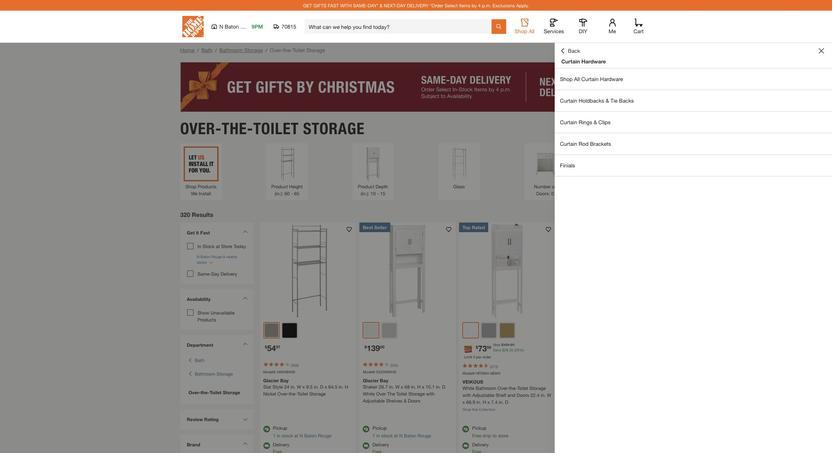 Task type: vqa. For each thing, say whether or not it's contained in the screenshot.
tree-
no



Task type: locate. For each thing, give the bounding box(es) containing it.
2 horizontal spatial pickup
[[473, 426, 487, 431]]

1 horizontal spatial pickup 1 in stock at n baton rouge
[[373, 426, 432, 439]]

$ up per
[[476, 345, 478, 350]]

(in.): left 60
[[275, 191, 284, 196]]

toilet inside glacier bay slat style 24 in. w x 9.5 in. d x 64.5 in. h nickel over-the-toilet storage
[[297, 391, 308, 397]]

bathroom down "n baton rouge"
[[220, 47, 243, 53]]

70815
[[282, 23, 297, 30]]

3 available shipping image from the left
[[463, 443, 470, 450]]

1 horizontal spatial available for pickup image
[[363, 426, 370, 433]]

shop down apply.
[[515, 28, 528, 34]]

0 vertical spatial all
[[529, 28, 535, 34]]

collection
[[479, 408, 496, 412]]

( for 54
[[291, 363, 292, 368]]

2 1 from the left
[[373, 433, 375, 439]]

per
[[477, 355, 482, 359]]

curtain for rings
[[561, 119, 578, 125]]

0 horizontal spatial all
[[529, 28, 535, 34]]

over-
[[270, 47, 283, 53], [180, 119, 222, 138], [498, 386, 509, 391], [189, 390, 201, 395], [278, 391, 289, 397]]

1 horizontal spatial (in.):
[[361, 191, 370, 196]]

hardware up shop all curtain hardware
[[582, 58, 607, 64]]

$ 73 56
[[476, 344, 492, 353]]

bathroom storage
[[195, 371, 233, 377]]

- inside product height (in.): 60 - 65
[[291, 191, 293, 196]]

shaker 26.7 in. w x 68 in. h x 10.1 in. d white over the toilet storage with adjustable shelves & doors image
[[360, 223, 456, 319]]

& left tie
[[606, 97, 610, 104]]

0 horizontal spatial (in.):
[[275, 191, 284, 196]]

bath link right home 'link' at top left
[[202, 47, 213, 53]]

rating
[[204, 417, 219, 422]]

adjustable up 7.4
[[473, 393, 495, 398]]

0 horizontal spatial bathroom
[[195, 371, 216, 377]]

1 n baton rouge link from the left
[[300, 433, 332, 439]]

0 horizontal spatial white
[[363, 391, 375, 397]]

3 pickup from the left
[[473, 426, 487, 431]]

w inside glacier bay shaker 26.7 in. w x 68 in. h x 10.1 in. d white over the toilet storage with adjustable shelves & doors
[[396, 384, 400, 390]]

baton
[[225, 23, 239, 30], [305, 433, 317, 439], [404, 433, 417, 439]]

storage inside "link"
[[223, 390, 240, 395]]

1 horizontal spatial bay
[[380, 378, 389, 384]]

with
[[340, 2, 352, 8]]

2 28 from the left
[[516, 348, 520, 352]]

white image
[[365, 324, 379, 338], [464, 324, 478, 338]]

h left 10.1
[[418, 384, 421, 390]]

curtain for holdbacks
[[561, 97, 578, 104]]

15
[[381, 191, 386, 196]]

toilet inside veikous white bathroom over-the-toilet storage with adjustable shelf and doors 22.4 in. w x 66.9 in. h x 7.4 in. d shop this collection
[[518, 386, 529, 391]]

2 (in.): from the left
[[361, 191, 370, 196]]

product up 10
[[358, 184, 375, 189]]

$ right save
[[503, 348, 505, 352]]

28 left 35
[[505, 348, 509, 352]]

all
[[529, 28, 535, 34], [575, 76, 580, 82]]

h inside veikous white bathroom over-the-toilet storage with adjustable shelf and doors 22.4 in. w x 66.9 in. h x 7.4 in. d shop this collection
[[483, 400, 487, 405]]

product depth (in.): 10 - 15 link
[[356, 146, 391, 197]]

2 horizontal spatial )
[[498, 365, 498, 369]]

the- inside veikous white bathroom over-the-toilet storage with adjustable shelf and doors 22.4 in. w x 66.9 in. h x 7.4 in. d shop this collection
[[509, 386, 518, 391]]

1 horizontal spatial bathroom
[[220, 47, 243, 53]]

0 horizontal spatial with
[[426, 391, 435, 397]]

model# for 54
[[263, 370, 276, 374]]

1 horizontal spatial n
[[300, 433, 303, 439]]

adjustable inside veikous white bathroom over-the-toilet storage with adjustable shelf and doors 22.4 in. w x 66.9 in. h x 7.4 in. d shop this collection
[[473, 393, 495, 398]]

1 horizontal spatial in
[[377, 433, 380, 439]]

bathroom storage link down "n baton rouge"
[[220, 47, 263, 53]]

me button
[[602, 19, 624, 35]]

2 horizontal spatial w
[[547, 393, 552, 398]]

in stock at store today link
[[198, 244, 246, 249]]

diy button
[[573, 19, 594, 35]]

1 horizontal spatial doors
[[517, 393, 530, 398]]

2 horizontal spatial baton
[[404, 433, 417, 439]]

shop products we install image
[[184, 146, 219, 181]]

1 horizontal spatial h
[[418, 384, 421, 390]]

2 horizontal spatial d
[[506, 400, 509, 405]]

2 - from the left
[[377, 191, 379, 196]]

slat
[[263, 384, 271, 390]]

1 28 from the left
[[505, 348, 509, 352]]

back
[[569, 48, 581, 54]]

same-day delivery
[[198, 271, 237, 277]]

1 - from the left
[[291, 191, 293, 196]]

white bathroom over-the-toilet storage with adjustable shelf and doors 22.4 in. w x 66.9 in. h x 7.4 in. d image
[[460, 223, 556, 319]]

with up 66.9
[[463, 393, 472, 398]]

0 horizontal spatial 28
[[505, 348, 509, 352]]

2 glacier from the left
[[363, 378, 379, 384]]

number of doors: 0 link
[[528, 146, 563, 197]]

1 horizontal spatial at
[[295, 433, 299, 439]]

d down and
[[506, 400, 509, 405]]

with inside veikous white bathroom over-the-toilet storage with adjustable shelf and doors 22.4 in. w x 66.9 in. h x 7.4 in. d shop this collection
[[463, 393, 472, 398]]

0 horizontal spatial pickup 1 in stock at n baton rouge
[[273, 426, 332, 439]]

1 product from the left
[[272, 184, 288, 189]]

all for shop all curtain hardware
[[575, 76, 580, 82]]

product up 60
[[272, 184, 288, 189]]

shop for shop all curtain hardware
[[561, 76, 573, 82]]

w left 68
[[396, 384, 400, 390]]

glacier up shaker
[[363, 378, 379, 384]]

product depth (in.): 10 - 15
[[358, 184, 389, 196]]

1 vertical spatial over-the-toilet storage
[[189, 390, 240, 395]]

sponsored banner image
[[180, 62, 652, 112]]

0 horizontal spatial stock
[[282, 433, 293, 439]]

( up the 06wh
[[491, 365, 491, 369]]

the- inside glacier bay slat style 24 in. w x 9.5 in. d x 64.5 in. h nickel over-the-toilet storage
[[289, 391, 297, 397]]

1
[[273, 433, 276, 439], [373, 433, 375, 439]]

n baton rouge link for second available for pickup icon from right
[[300, 433, 332, 439]]

results
[[192, 211, 213, 218]]

) for 54
[[298, 363, 299, 368]]

adjustable down the over on the bottom of page
[[363, 398, 385, 404]]

2 horizontal spatial /
[[266, 48, 267, 53]]

in. right 7.4
[[499, 400, 504, 405]]

hardware inside menu
[[601, 76, 624, 82]]

baton for first available for pickup icon from the right
[[404, 433, 417, 439]]

) for 139
[[398, 363, 399, 368]]

product height (in.): 60 - 65
[[272, 184, 303, 196]]

2 pickup 1 in stock at n baton rouge from the left
[[373, 426, 432, 439]]

2 white image from the left
[[464, 324, 478, 338]]

curtain inside "link"
[[561, 119, 578, 125]]

(in.): inside product depth (in.): 10 - 15
[[361, 191, 370, 196]]

0 vertical spatial products
[[198, 184, 217, 189]]

slat style 24 in. w x 9.5 in. d x 64.5 in. h nickel over-the-toilet storage image
[[260, 223, 357, 319]]

bronze image
[[283, 323, 297, 338]]

rod
[[579, 141, 589, 147]]

( up 3465nnhd
[[291, 363, 292, 368]]

$ for 139
[[365, 345, 367, 350]]

curtain left rings
[[561, 119, 578, 125]]

1 pickup 1 in stock at n baton rouge from the left
[[273, 426, 332, 439]]

1 horizontal spatial rouge
[[318, 433, 332, 439]]

1 horizontal spatial all
[[575, 76, 580, 82]]

bath down department
[[195, 358, 205, 363]]

storage inside glacier bay slat style 24 in. w x 9.5 in. d x 64.5 in. h nickel over-the-toilet storage
[[310, 391, 326, 397]]

2 bay from the left
[[380, 378, 389, 384]]

at
[[216, 244, 220, 249], [295, 433, 299, 439], [394, 433, 398, 439]]

0 vertical spatial bath link
[[202, 47, 213, 53]]

1 horizontal spatial product
[[358, 184, 375, 189]]

Search text field
[[185, 453, 249, 453]]

x left 9.5 at bottom left
[[303, 384, 305, 390]]

bath right home 'link' at top left
[[202, 47, 213, 53]]

0 horizontal spatial gray image
[[382, 323, 397, 338]]

bay up 26.7
[[380, 378, 389, 384]]

1 vertical spatial products
[[198, 317, 216, 323]]

0 horizontal spatial h
[[345, 384, 349, 390]]

1 bay from the left
[[281, 378, 289, 384]]

What can we help you find today? search field
[[309, 20, 492, 34]]

bathroom inside veikous white bathroom over-the-toilet storage with adjustable shelf and doors 22.4 in. w x 66.9 in. h x 7.4 in. d shop this collection
[[476, 386, 497, 391]]

1 vertical spatial all
[[575, 76, 580, 82]]

gray image up "00"
[[382, 323, 397, 338]]

(in.): left 10
[[361, 191, 370, 196]]

1 vertical spatial hardware
[[601, 76, 624, 82]]

bath link down department
[[195, 357, 205, 364]]

h right 64.5
[[345, 384, 349, 390]]

$ 54 97
[[265, 344, 281, 353]]

gifts
[[314, 2, 327, 8]]

gray image up /box
[[482, 323, 497, 338]]

)
[[298, 363, 299, 368], [398, 363, 399, 368], [498, 365, 498, 369]]

n for first available for pickup icon from the right
[[400, 433, 403, 439]]

glacier inside glacier bay shaker 26.7 in. w x 68 in. h x 10.1 in. d white over the toilet storage with adjustable shelves & doors
[[363, 378, 379, 384]]

shop down curtain hardware
[[561, 76, 573, 82]]

( 273 )
[[491, 365, 498, 369]]

model#
[[263, 370, 276, 374], [363, 370, 375, 374], [463, 371, 475, 376]]

shop all
[[515, 28, 535, 34]]

n baton rouge link for first available for pickup icon from the right
[[400, 433, 432, 439]]

. up 35
[[510, 343, 511, 347]]

- right 10
[[377, 191, 379, 196]]

availability link
[[184, 292, 250, 308]]

- inside product depth (in.): 10 - 15
[[377, 191, 379, 196]]

all down curtain hardware
[[575, 76, 580, 82]]

0 horizontal spatial d
[[320, 384, 324, 390]]

in stock at store today
[[198, 244, 246, 249]]

1 / from the left
[[197, 48, 199, 53]]

1 horizontal spatial w
[[396, 384, 400, 390]]

menu
[[555, 68, 833, 177]]

2 product from the left
[[358, 184, 375, 189]]

1 horizontal spatial n baton rouge link
[[400, 433, 432, 439]]

0 horizontal spatial w
[[297, 384, 301, 390]]

doors right and
[[517, 393, 530, 398]]

model# up 'slat'
[[263, 370, 276, 374]]

$ inside the "$ 139 00"
[[365, 345, 367, 350]]

all inside 'button'
[[529, 28, 535, 34]]

1 horizontal spatial stock
[[382, 433, 393, 439]]

shop inside the shop products we install
[[186, 184, 197, 189]]

2 horizontal spatial bathroom
[[476, 386, 497, 391]]

1 horizontal spatial )
[[398, 363, 399, 368]]

available shipping image
[[263, 443, 270, 450], [363, 443, 370, 450], [463, 443, 470, 450]]

of
[[553, 184, 557, 189]]

model# for 139
[[363, 370, 375, 374]]

it
[[196, 230, 199, 236]]

in. right 9.5 at bottom left
[[314, 384, 319, 390]]

shop inside shop all 'button'
[[515, 28, 528, 34]]

glacier inside glacier bay slat style 24 in. w x 9.5 in. d x 64.5 in. h nickel over-the-toilet storage
[[263, 378, 279, 384]]

320 results
[[180, 211, 213, 218]]

h up collection
[[483, 400, 487, 405]]

glass image
[[442, 146, 477, 181]]

bay inside glacier bay shaker 26.7 in. w x 68 in. h x 10.1 in. d white over the toilet storage with adjustable shelves & doors
[[380, 378, 389, 384]]

model# 3465nnhd
[[263, 370, 295, 374]]

white image up the 139
[[365, 324, 379, 338]]

apply.
[[517, 2, 529, 8]]

bathroom down veikous
[[476, 386, 497, 391]]

bay inside glacier bay slat style 24 in. w x 9.5 in. d x 64.5 in. h nickel over-the-toilet storage
[[281, 378, 289, 384]]

get it fast link
[[184, 226, 250, 241]]

1 horizontal spatial /
[[215, 48, 217, 53]]

(
[[515, 348, 516, 352], [291, 363, 292, 368], [391, 363, 392, 368], [491, 365, 491, 369]]

. down "101"
[[509, 348, 510, 352]]

0 horizontal spatial /
[[197, 48, 199, 53]]

139
[[367, 344, 380, 353]]

bathroom
[[220, 47, 243, 53], [195, 371, 216, 377], [476, 386, 497, 391]]

curtain down back button
[[562, 58, 580, 64]]

2 horizontal spatial available shipping image
[[463, 443, 470, 450]]

bathroom storage link up over-the-toilet storage "link"
[[195, 371, 233, 378]]

0 horizontal spatial available for pickup image
[[263, 426, 270, 433]]

0 horizontal spatial baton
[[225, 23, 239, 30]]

( right 35
[[515, 348, 516, 352]]

d inside glacier bay slat style 24 in. w x 9.5 in. d x 64.5 in. h nickel over-the-toilet storage
[[320, 384, 324, 390]]

product inside product height (in.): 60 - 65
[[272, 184, 288, 189]]

2 available shipping image from the left
[[363, 443, 370, 450]]

available for pickup image
[[263, 426, 270, 433], [363, 426, 370, 433]]

pickup inside pickup free ship to store
[[473, 426, 487, 431]]

exclusions
[[493, 2, 515, 8]]

brackets
[[591, 141, 612, 147]]

0 horizontal spatial white image
[[365, 324, 379, 338]]

2 gray image from the left
[[482, 323, 497, 338]]

pickup 1 in stock at n baton rouge for n baton rouge link for first available for pickup icon from the right
[[373, 426, 432, 439]]

shop up "we"
[[186, 184, 197, 189]]

gray image for $
[[482, 323, 497, 338]]

0 horizontal spatial available shipping image
[[263, 443, 270, 450]]

bay
[[281, 378, 289, 384], [380, 378, 389, 384]]

1 horizontal spatial 28
[[516, 348, 520, 352]]

finials link
[[555, 155, 833, 176]]

by
[[472, 2, 477, 8]]

73
[[478, 344, 487, 353]]

top
[[463, 225, 471, 230]]

white down shaker
[[363, 391, 375, 397]]

1 horizontal spatial gray image
[[482, 323, 497, 338]]

model# up shaker
[[363, 370, 375, 374]]

$ inside $ 54 97
[[265, 345, 267, 350]]

over- inside glacier bay slat style 24 in. w x 9.5 in. d x 64.5 in. h nickel over-the-toilet storage
[[278, 391, 289, 397]]

0 horizontal spatial doors
[[408, 398, 421, 404]]

products up install
[[198, 184, 217, 189]]

in. right 64.5
[[339, 384, 344, 390]]

limit
[[465, 355, 473, 359]]

1 pickup from the left
[[273, 426, 287, 431]]

bay up 24 at the bottom left
[[281, 378, 289, 384]]

in
[[198, 244, 201, 249]]

in.
[[291, 384, 296, 390], [314, 384, 319, 390], [339, 384, 344, 390], [389, 384, 394, 390], [411, 384, 416, 390], [436, 384, 441, 390], [541, 393, 546, 398], [477, 400, 482, 405], [499, 400, 504, 405]]

hardware
[[582, 58, 607, 64], [601, 76, 624, 82]]

2 vertical spatial bathroom
[[476, 386, 497, 391]]

0 horizontal spatial bay
[[281, 378, 289, 384]]

0 horizontal spatial 1
[[273, 433, 276, 439]]

white image up $ 73 56
[[464, 324, 478, 338]]

with down 10.1
[[426, 391, 435, 397]]

curtain left rod at the right top of the page
[[561, 141, 578, 147]]

1 horizontal spatial 1
[[373, 433, 375, 439]]

over- inside "link"
[[189, 390, 201, 395]]

product inside product depth (in.): 10 - 15
[[358, 184, 375, 189]]

1 (in.): from the left
[[275, 191, 284, 196]]

clips
[[599, 119, 611, 125]]

products inside the shop products we install
[[198, 184, 217, 189]]

$ left "00"
[[365, 345, 367, 350]]

bathroom storage link
[[220, 47, 263, 53], [195, 371, 233, 378]]

1 horizontal spatial glacier
[[363, 378, 379, 384]]

curtain left holdbacks
[[561, 97, 578, 104]]

$ inside $ 73 56
[[476, 345, 478, 350]]

services button
[[544, 19, 565, 35]]

model# up veikous
[[463, 371, 475, 376]]

products down show
[[198, 317, 216, 323]]

66.9
[[467, 400, 476, 405]]

1 horizontal spatial with
[[463, 393, 472, 398]]

2 n baton rouge link from the left
[[400, 433, 432, 439]]

0 horizontal spatial -
[[291, 191, 293, 196]]

(in.): inside product height (in.): 60 - 65
[[275, 191, 284, 196]]

0 horizontal spatial in
[[277, 433, 281, 439]]

curtain hardware
[[562, 58, 607, 64]]

storage
[[244, 47, 263, 53], [307, 47, 325, 53], [303, 119, 365, 138], [217, 371, 233, 377], [530, 386, 546, 391], [223, 390, 240, 395], [310, 391, 326, 397], [409, 391, 425, 397]]

0 vertical spatial bathroom
[[220, 47, 243, 53]]

x left 64.5
[[325, 384, 327, 390]]

n
[[220, 23, 223, 30], [300, 433, 303, 439], [400, 433, 403, 439]]

product for 10
[[358, 184, 375, 189]]

3 / from the left
[[266, 48, 267, 53]]

0 horizontal spatial model#
[[263, 370, 276, 374]]

1 horizontal spatial -
[[377, 191, 379, 196]]

in. right 24 at the bottom left
[[291, 384, 296, 390]]

1 horizontal spatial d
[[443, 384, 446, 390]]

d inside glacier bay shaker 26.7 in. w x 68 in. h x 10.1 in. d white over the toilet storage with adjustable shelves & doors
[[443, 384, 446, 390]]

d right 10.1
[[443, 384, 446, 390]]

0 horizontal spatial )
[[298, 363, 299, 368]]

( up 5323wwhd
[[391, 363, 392, 368]]

best seller
[[363, 225, 387, 230]]

all left services
[[529, 28, 535, 34]]

1 horizontal spatial pickup
[[373, 426, 387, 431]]

2 / from the left
[[215, 48, 217, 53]]

products inside show unavailable products
[[198, 317, 216, 323]]

shop inside veikous white bathroom over-the-toilet storage with adjustable shelf and doors 22.4 in. w x 66.9 in. h x 7.4 in. d shop this collection
[[463, 408, 472, 412]]

me
[[609, 28, 617, 34]]

shop all curtain hardware
[[561, 76, 624, 82]]

0
[[552, 191, 554, 196]]

0 horizontal spatial pickup
[[273, 426, 287, 431]]

w inside glacier bay slat style 24 in. w x 9.5 in. d x 64.5 in. h nickel over-the-toilet storage
[[297, 384, 301, 390]]

1 glacier from the left
[[263, 378, 279, 384]]

1 horizontal spatial white image
[[464, 324, 478, 338]]

& right day* on the top of page
[[380, 2, 383, 8]]

2 pickup from the left
[[373, 426, 387, 431]]

0 horizontal spatial product
[[272, 184, 288, 189]]

bathroom up over-the-toilet storage "link"
[[195, 371, 216, 377]]

0 horizontal spatial n baton rouge link
[[300, 433, 332, 439]]

& left "clips"
[[594, 119, 598, 125]]

$ left 97
[[265, 345, 267, 350]]

the home depot logo image
[[182, 16, 204, 37]]

0 horizontal spatial at
[[216, 244, 220, 249]]

shop inside shop all curtain hardware link
[[561, 76, 573, 82]]

1 horizontal spatial model#
[[363, 370, 375, 374]]

$ for 73
[[476, 345, 478, 350]]

28 right 35
[[516, 348, 520, 352]]

(in.):
[[275, 191, 284, 196], [361, 191, 370, 196]]

1 horizontal spatial adjustable
[[473, 393, 495, 398]]

doors down 68
[[408, 398, 421, 404]]

hardware up tie
[[601, 76, 624, 82]]

& right shelves
[[404, 398, 407, 404]]

1 gray image from the left
[[382, 323, 397, 338]]

product for 60
[[272, 184, 288, 189]]

glacier bay slat style 24 in. w x 9.5 in. d x 64.5 in. h nickel over-the-toilet storage
[[263, 378, 349, 397]]

shop left this
[[463, 408, 472, 412]]

(in.): for 60
[[275, 191, 284, 196]]

2 stock from the left
[[382, 433, 393, 439]]

0 horizontal spatial adjustable
[[363, 398, 385, 404]]

2 horizontal spatial h
[[483, 400, 487, 405]]

w right 22.4 on the right of page
[[547, 393, 552, 398]]

model# 5323wwhd
[[363, 370, 397, 374]]

doors:
[[537, 191, 551, 196]]

1 stock from the left
[[282, 433, 293, 439]]

department
[[187, 342, 213, 348]]

d left 64.5
[[320, 384, 324, 390]]

1 horizontal spatial baton
[[305, 433, 317, 439]]

gray image
[[382, 323, 397, 338], [482, 323, 497, 338]]

availability
[[187, 296, 211, 302]]

glacier up 'slat'
[[263, 378, 279, 384]]

in. right 22.4 on the right of page
[[541, 393, 546, 398]]

1 horizontal spatial available shipping image
[[363, 443, 370, 450]]

1 horizontal spatial white
[[463, 386, 475, 391]]

baton for second available for pickup icon from right
[[305, 433, 317, 439]]

2 in from the left
[[377, 433, 380, 439]]

white down veikous
[[463, 386, 475, 391]]

& inside the curtain holdbacks & tie backs link
[[606, 97, 610, 104]]

glacier
[[263, 378, 279, 384], [363, 378, 379, 384]]

w left 9.5 at bottom left
[[297, 384, 301, 390]]

$ right /box
[[502, 343, 504, 347]]

we
[[191, 191, 198, 196]]

2 horizontal spatial n
[[400, 433, 403, 439]]

- right 60
[[291, 191, 293, 196]]

d
[[320, 384, 324, 390], [443, 384, 446, 390], [506, 400, 509, 405]]

brand link
[[184, 438, 250, 453]]

1 white image from the left
[[365, 324, 379, 338]]

w
[[297, 384, 301, 390], [396, 384, 400, 390], [547, 393, 552, 398]]

70815 button
[[274, 23, 297, 30]]

0 horizontal spatial glacier
[[263, 378, 279, 384]]

order
[[483, 355, 492, 359]]



Task type: describe. For each thing, give the bounding box(es) containing it.
0 vertical spatial bath
[[202, 47, 213, 53]]

in. right 10.1
[[436, 384, 441, 390]]

n for second available for pickup icon from right
[[300, 433, 303, 439]]

yellow image
[[501, 323, 515, 338]]

menu containing shop all curtain hardware
[[555, 68, 833, 177]]

shop for shop products we install
[[186, 184, 197, 189]]

& inside glacier bay shaker 26.7 in. w x 68 in. h x 10.1 in. d white over the toilet storage with adjustable shelves & doors
[[404, 398, 407, 404]]

items
[[459, 2, 471, 8]]

this
[[473, 408, 478, 412]]

finials
[[561, 162, 576, 169]]

1 vertical spatial bathroom
[[195, 371, 216, 377]]

91
[[511, 343, 515, 347]]

stock
[[203, 244, 215, 249]]

curtain rod brackets
[[561, 141, 612, 147]]

54
[[267, 344, 276, 353]]

doors inside glacier bay shaker 26.7 in. w x 68 in. h x 10.1 in. d white over the toilet storage with adjustable shelves & doors
[[408, 398, 421, 404]]

2 available for pickup image from the left
[[363, 426, 370, 433]]

brand
[[187, 442, 200, 448]]

5323wwhd
[[376, 370, 397, 374]]

curtain rod brackets link
[[555, 133, 833, 155]]

101
[[504, 343, 510, 347]]

glacier bay shaker 26.7 in. w x 68 in. h x 10.1 in. d white over the toilet storage with adjustable shelves & doors
[[363, 378, 446, 404]]

1 vertical spatial bath link
[[195, 357, 205, 364]]

( for 139
[[391, 363, 392, 368]]

select
[[445, 2, 458, 8]]

320
[[180, 211, 190, 218]]

get gifts fast with same-day* & next-day delivery *order select items by 4 p.m. exclusions apply.
[[303, 2, 529, 8]]

feedback link image
[[824, 112, 833, 148]]

unavailable
[[211, 310, 235, 316]]

same-day delivery link
[[198, 271, 237, 277]]

style
[[273, 384, 283, 390]]

22.4
[[531, 393, 540, 398]]

pickup for $
[[473, 426, 487, 431]]

curtain holdbacks & tie backs link
[[555, 90, 833, 111]]

1 1 from the left
[[273, 433, 276, 439]]

in. up the
[[389, 384, 394, 390]]

68
[[405, 384, 410, 390]]

tie
[[611, 97, 618, 104]]

home
[[180, 47, 195, 53]]

product height (in.): 60 - 65 image
[[270, 146, 305, 181]]

2 horizontal spatial rouge
[[418, 433, 432, 439]]

glass
[[454, 184, 465, 189]]

over
[[376, 391, 386, 397]]

over-the-toilet storage link
[[187, 389, 247, 396]]

product depth (in.): 10 - 15 image
[[356, 146, 391, 181]]

number
[[535, 184, 551, 189]]

- for 65
[[291, 191, 293, 196]]

0 horizontal spatial n
[[220, 23, 223, 30]]

shop this collection link
[[463, 408, 496, 412]]

get
[[187, 230, 195, 236]]

diy
[[579, 28, 588, 34]]

and
[[508, 393, 516, 398]]

curtain for hardware
[[562, 58, 580, 64]]

model# hp0904-06wh
[[463, 371, 501, 376]]

h inside glacier bay shaker 26.7 in. w x 68 in. h x 10.1 in. d white over the toilet storage with adjustable shelves & doors
[[418, 384, 421, 390]]

department link
[[184, 338, 250, 352]]

bay for 139
[[380, 378, 389, 384]]

0 vertical spatial .
[[510, 343, 511, 347]]

white image for $
[[464, 324, 478, 338]]

h inside glacier bay slat style 24 in. w x 9.5 in. d x 64.5 in. h nickel over-the-toilet storage
[[345, 384, 349, 390]]

*order
[[430, 2, 444, 8]]

same-
[[198, 271, 211, 277]]

adjustable inside glacier bay shaker 26.7 in. w x 68 in. h x 10.1 in. d white over the toilet storage with adjustable shelves & doors
[[363, 398, 385, 404]]

9pm
[[252, 23, 263, 30]]

9.5
[[306, 384, 313, 390]]

10.1
[[426, 384, 435, 390]]

number of doors: 0
[[535, 184, 557, 196]]

ship
[[483, 433, 492, 439]]

available shipping image for $
[[463, 443, 470, 450]]

( for $
[[491, 365, 491, 369]]

today
[[234, 244, 246, 249]]

x left 66.9
[[463, 400, 465, 405]]

1 in from the left
[[277, 433, 281, 439]]

review rating
[[187, 417, 219, 422]]

97
[[276, 345, 281, 350]]

storage inside glacier bay shaker 26.7 in. w x 68 in. h x 10.1 in. d white over the toilet storage with adjustable shelves & doors
[[409, 391, 425, 397]]

(in.): for 10
[[361, 191, 370, 196]]

65
[[294, 191, 300, 196]]

rated
[[472, 225, 485, 230]]

fast
[[328, 2, 339, 8]]

shop products we install
[[186, 184, 217, 196]]

0 vertical spatial over-the-toilet storage
[[180, 119, 365, 138]]

3465nnhd
[[277, 370, 295, 374]]

get it fast
[[187, 230, 210, 236]]

pickup for 139
[[373, 426, 387, 431]]

review
[[187, 417, 203, 422]]

bay for 54
[[281, 378, 289, 384]]

& inside curtain rings & clips "link"
[[594, 119, 598, 125]]

$ for 54
[[265, 345, 267, 350]]

curtain for rod
[[561, 141, 578, 147]]

( 308 )
[[291, 363, 299, 368]]

gray image for 139
[[382, 323, 397, 338]]

26.7
[[379, 384, 388, 390]]

seller
[[375, 225, 387, 230]]

espresso image
[[614, 146, 649, 181]]

/box $ 101 . 91 save $ 28 . 35 ( 28 %) limit 5 per order
[[465, 343, 524, 359]]

white inside veikous white bathroom over-the-toilet storage with adjustable shelf and doors 22.4 in. w x 66.9 in. h x 7.4 in. d shop this collection
[[463, 386, 475, 391]]

shop for shop all
[[515, 28, 528, 34]]

06wh
[[491, 371, 501, 376]]

drawer close image
[[820, 48, 825, 54]]

white image for 139
[[365, 324, 379, 338]]

toilet inside glacier bay shaker 26.7 in. w x 68 in. h x 10.1 in. d white over the toilet storage with adjustable shelves & doors
[[397, 391, 408, 397]]

in. right 68
[[411, 384, 416, 390]]

available for pickup image
[[463, 426, 470, 433]]

number of doors: 0 image
[[528, 146, 563, 181]]

day*
[[368, 2, 379, 8]]

doors inside veikous white bathroom over-the-toilet storage with adjustable shelf and doors 22.4 in. w x 66.9 in. h x 7.4 in. d shop this collection
[[517, 393, 530, 398]]

n baton rouge
[[220, 23, 256, 30]]

w inside veikous white bathroom over-the-toilet storage with adjustable shelf and doors 22.4 in. w x 66.9 in. h x 7.4 in. d shop this collection
[[547, 393, 552, 398]]

pickup 1 in stock at n baton rouge for second available for pickup icon from right's n baton rouge link
[[273, 426, 332, 439]]

0 vertical spatial bathroom storage link
[[220, 47, 263, 53]]

64.5
[[329, 384, 338, 390]]

1 available for pickup image from the left
[[263, 426, 270, 433]]

save
[[493, 348, 502, 352]]

day
[[211, 271, 220, 277]]

storage inside veikous white bathroom over-the-toilet storage with adjustable shelf and doors 22.4 in. w x 66.9 in. h x 7.4 in. d shop this collection
[[530, 386, 546, 391]]

shop all button
[[514, 19, 536, 35]]

over-the-toilet storage inside "link"
[[189, 390, 240, 395]]

over- inside veikous white bathroom over-the-toilet storage with adjustable shelf and doors 22.4 in. w x 66.9 in. h x 7.4 in. d shop this collection
[[498, 386, 509, 391]]

depth
[[376, 184, 389, 189]]

curtain rings & clips link
[[555, 112, 833, 133]]

10
[[371, 191, 376, 196]]

get
[[303, 2, 312, 8]]

- for 15
[[377, 191, 379, 196]]

store
[[221, 244, 232, 249]]

nickel
[[263, 391, 276, 397]]

x left 7.4
[[488, 400, 490, 405]]

1 vertical spatial bath
[[195, 358, 205, 363]]

in. up shop this collection link
[[477, 400, 482, 405]]

x left 68
[[401, 384, 404, 390]]

glacier for 139
[[363, 378, 379, 384]]

home link
[[180, 47, 195, 53]]

show unavailable products link
[[198, 310, 235, 323]]

( 532 )
[[391, 363, 399, 368]]

height
[[289, 184, 303, 189]]

35
[[510, 348, 514, 352]]

shelves
[[386, 398, 403, 404]]

available shipping image for 139
[[363, 443, 370, 450]]

1 available shipping image from the left
[[263, 443, 270, 450]]

store
[[498, 433, 509, 439]]

all for shop all
[[529, 28, 535, 34]]

x left 10.1
[[422, 384, 425, 390]]

%)
[[520, 348, 524, 352]]

( inside /box $ 101 . 91 save $ 28 . 35 ( 28 %) limit 5 per order
[[515, 348, 516, 352]]

d inside veikous white bathroom over-the-toilet storage with adjustable shelf and doors 22.4 in. w x 66.9 in. h x 7.4 in. d shop this collection
[[506, 400, 509, 405]]

curtain down curtain hardware
[[582, 76, 599, 82]]

with inside glacier bay shaker 26.7 in. w x 68 in. h x 10.1 in. d white over the toilet storage with adjustable shelves & doors
[[426, 391, 435, 397]]

1 vertical spatial .
[[509, 348, 510, 352]]

shelf
[[496, 393, 507, 398]]

1 vertical spatial bathroom storage link
[[195, 371, 233, 378]]

glacier for 54
[[263, 378, 279, 384]]

2 horizontal spatial model#
[[463, 371, 475, 376]]

silver image
[[265, 324, 279, 338]]

white inside glacier bay shaker 26.7 in. w x 68 in. h x 10.1 in. d white over the toilet storage with adjustable shelves & doors
[[363, 391, 375, 397]]

0 vertical spatial hardware
[[582, 58, 607, 64]]

shaker
[[363, 384, 378, 390]]

delivery
[[407, 2, 429, 8]]

the- inside "link"
[[201, 390, 210, 395]]

hp0904-
[[476, 371, 491, 376]]

toilet inside "link"
[[210, 390, 222, 395]]

0 horizontal spatial rouge
[[241, 23, 256, 30]]

2 horizontal spatial at
[[394, 433, 398, 439]]

$ 139 00
[[365, 344, 385, 353]]

free
[[473, 433, 482, 439]]



